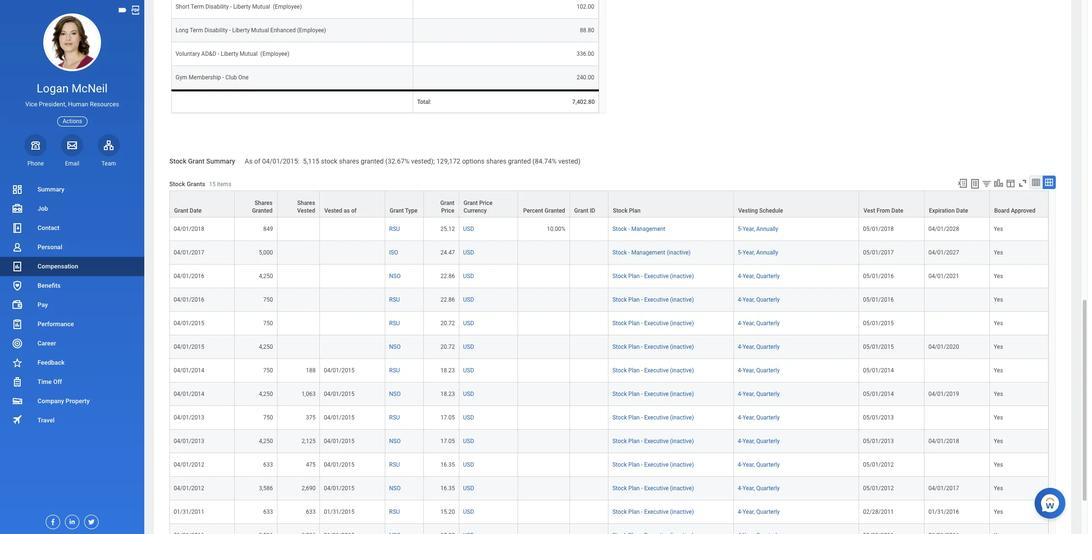 Task type: describe. For each thing, give the bounding box(es) containing it.
4-year, quarterly for 4-year, quarterly link related to 4th stock plan - executive (inactive) link from the bottom of the page
[[738, 438, 780, 445]]

email logan mcneil element
[[61, 160, 83, 167]]

(32.67%
[[386, 158, 410, 165]]

6 stock plan - executive (inactive) link from the top
[[613, 389, 694, 398]]

grant date button
[[170, 191, 234, 217]]

benefits
[[38, 282, 61, 289]]

04/01/2013 for 4,250
[[174, 438, 204, 445]]

2,125
[[302, 438, 316, 445]]

stock plan - executive (inactive) for tenth stock plan - executive (inactive) link from the top
[[613, 485, 694, 492]]

(inactive) for 11th stock plan - executive (inactive) link
[[671, 509, 694, 516]]

633 down 2,690
[[306, 509, 316, 516]]

shares granted button
[[235, 191, 277, 217]]

approved
[[1012, 208, 1036, 214]]

as
[[245, 158, 253, 165]]

year, for 11th stock plan - executive (inactive) link from the bottom
[[743, 273, 755, 280]]

4,250 for 04/01/2013
[[259, 438, 273, 445]]

row containing 04/01/2017
[[169, 241, 1049, 265]]

5-year, annually link for 05/01/2017
[[738, 248, 779, 256]]

3 stock plan - executive (inactive) link from the top
[[613, 318, 694, 327]]

18.23 for rsu
[[441, 367, 455, 374]]

plan for ninth stock plan - executive (inactive) link
[[629, 462, 640, 468]]

quarterly for 4-year, quarterly link for fifth stock plan - executive (inactive) link from the top of the page
[[757, 367, 780, 374]]

nso link for 22.86
[[389, 271, 401, 280]]

stock plan - executive (inactive) for 11th stock plan - executive (inactive) link
[[613, 509, 694, 516]]

vested as of column header
[[320, 191, 386, 218]]

nso for 20.72
[[389, 344, 401, 351]]

grant id button
[[570, 191, 609, 217]]

quarterly for 4-year, quarterly link related to 7th stock plan - executive (inactive) link
[[757, 415, 780, 421]]

2 date from the left
[[892, 208, 904, 214]]

3,586
[[259, 485, 273, 492]]

usd link for rsu link related to 17.05
[[463, 413, 474, 421]]

export to worksheets image
[[970, 178, 982, 190]]

rsu link for 25.12
[[389, 224, 400, 233]]

resources
[[90, 101, 119, 108]]

04/01/2014 for 750
[[174, 367, 204, 374]]

nso link for 18.23
[[389, 389, 401, 398]]

career
[[38, 340, 56, 347]]

year, for tenth stock plan - executive (inactive) link from the bottom
[[743, 297, 755, 303]]

stock for tenth stock plan - executive (inactive) link from the top
[[613, 485, 627, 492]]

stock plan - executive (inactive) for ninth stock plan - executive (inactive) link
[[613, 462, 694, 468]]

15
[[209, 181, 216, 188]]

row containing shares granted
[[169, 191, 1049, 218]]

22.86 for nso
[[441, 273, 455, 280]]

term for short
[[191, 4, 204, 10]]

5- for 05/01/2017
[[738, 249, 743, 256]]

2 vertical spatial mutual
[[240, 51, 258, 57]]

4-year, quarterly link for tenth stock plan - executive (inactive) link from the bottom
[[738, 295, 780, 303]]

annually for 05/01/2018
[[757, 226, 779, 233]]

4 stock plan - executive (inactive) link from the top
[[613, 342, 694, 351]]

team link
[[98, 134, 120, 167]]

facebook image
[[46, 516, 57, 526]]

email button
[[61, 134, 83, 167]]

id
[[590, 208, 596, 214]]

president,
[[39, 101, 67, 108]]

executive for fourth stock plan - executive (inactive) link from the top
[[645, 344, 669, 351]]

240.00
[[577, 74, 595, 81]]

usd for ninth stock plan - executive (inactive) link from the bottom
[[463, 320, 474, 327]]

shares vested
[[297, 200, 315, 214]]

grants
[[187, 181, 205, 188]]

usd for 11th stock plan - executive (inactive) link from the bottom
[[463, 273, 474, 280]]

performance image
[[12, 319, 23, 330]]

stock plan - executive (inactive) for ninth stock plan - executive (inactive) link from the bottom
[[613, 320, 694, 327]]

row containing long term disability - liberty mutual enhanced (employee)
[[171, 19, 599, 43]]

plan for sixth stock plan - executive (inactive) link from the bottom
[[629, 391, 640, 398]]

04/01/2015 for 2,125
[[324, 438, 355, 445]]

rsu for 18.23
[[389, 367, 400, 374]]

4- for fifth stock plan - executive (inactive) link from the top of the page
[[738, 367, 743, 374]]

05/01/2017
[[864, 249, 894, 256]]

job
[[38, 205, 48, 212]]

375
[[306, 415, 316, 421]]

05/01/2014 for rsu
[[864, 367, 894, 374]]

vested)
[[559, 158, 581, 165]]

stock grant summary element
[[245, 152, 581, 166]]

1 vertical spatial (employee)
[[297, 27, 326, 34]]

16.35 for nso
[[441, 485, 455, 492]]

enhanced
[[271, 27, 296, 34]]

row containing gym membership - club one
[[171, 66, 599, 90]]

2 granted from the left
[[508, 158, 531, 165]]

(inactive) for fifth stock plan - executive (inactive) link from the top of the page
[[671, 367, 694, 374]]

grant for grant date
[[174, 208, 188, 214]]

compensation link
[[0, 257, 144, 276]]

performance link
[[0, 315, 144, 334]]

ad&d
[[202, 51, 216, 57]]

04/01/2015 for 2,690
[[324, 485, 355, 492]]

vest from date
[[864, 208, 904, 214]]

1 year, from the top
[[743, 226, 755, 233]]

11 stock plan - executive (inactive) link from the top
[[613, 507, 694, 516]]

2 vertical spatial (employee)
[[261, 51, 290, 57]]

04/01/2015:
[[262, 158, 300, 165]]

vesting schedule
[[739, 208, 784, 214]]

voluntary ad&d - liberty mutual  (employee)
[[176, 51, 290, 57]]

1 stock plan - executive (inactive) link from the top
[[613, 271, 694, 280]]

0 vertical spatial 04/01/2017
[[174, 249, 204, 256]]

gym
[[176, 74, 187, 81]]

(inactive) for 7th stock plan - executive (inactive) link
[[671, 415, 694, 421]]

time off
[[38, 378, 62, 386]]

grant price
[[441, 200, 455, 214]]

job link
[[0, 199, 144, 219]]

vest from date button
[[860, 191, 925, 217]]

export to excel image
[[958, 178, 969, 189]]

nso link for 20.72
[[389, 342, 401, 351]]

stock for sixth stock plan - executive (inactive) link from the bottom
[[613, 391, 627, 398]]

plan for ninth stock plan - executive (inactive) link from the bottom
[[629, 320, 640, 327]]

stock plan - executive (inactive) for 7th stock plan - executive (inactive) link
[[613, 415, 694, 421]]

pay
[[38, 301, 48, 309]]

quarterly for 4-year, quarterly link for 11th stock plan - executive (inactive) link from the bottom
[[757, 273, 780, 280]]

board approved
[[995, 208, 1036, 214]]

year, for fourth stock plan - executive (inactive) link from the top
[[743, 344, 755, 351]]

1 granted from the left
[[361, 158, 384, 165]]

750 for 04/01/2013
[[263, 415, 273, 421]]

nso for 22.86
[[389, 273, 401, 280]]

stock - management link
[[613, 224, 666, 233]]

usd for 11th stock plan - executive (inactive) link
[[463, 509, 474, 516]]

voluntary
[[176, 51, 200, 57]]

plan inside stock plan popup button
[[629, 208, 641, 214]]

summary image
[[12, 184, 23, 195]]

yes for tenth stock plan - executive (inactive) link from the bottom
[[995, 297, 1004, 303]]

grant up "grants"
[[188, 158, 205, 165]]

expand/collapse chart image
[[994, 178, 1005, 189]]

usd for fourth stock plan - executive (inactive) link from the top
[[463, 344, 474, 351]]

usd link for rsu link associated with 16.35
[[463, 460, 474, 468]]

1 yes from the top
[[995, 226, 1004, 233]]

vice president, human resources
[[25, 101, 119, 108]]

4-year, quarterly link for fourth stock plan - executive (inactive) link from the top
[[738, 342, 780, 351]]

grant id
[[575, 208, 596, 214]]

as of 04/01/2015:  5,115 stock shares granted (32.67% vested); 129,172 options shares granted (84.74% vested)
[[245, 158, 581, 165]]

9 stock plan - executive (inactive) link from the top
[[613, 460, 694, 468]]

from
[[877, 208, 891, 214]]

05/01/2015 for rsu
[[864, 320, 894, 327]]

vesting
[[739, 208, 758, 214]]

grant for grant id
[[575, 208, 589, 214]]

stock for 11th stock plan - executive (inactive) link
[[613, 509, 627, 516]]

stock grant summary
[[169, 158, 235, 165]]

1 horizontal spatial 04/01/2017
[[929, 485, 960, 492]]

fullscreen image
[[1018, 178, 1029, 189]]

05/01/2012 for nso
[[864, 485, 894, 492]]

vest
[[864, 208, 876, 214]]

stock - management (inactive) link
[[613, 248, 691, 256]]

2,690
[[302, 485, 316, 492]]

career link
[[0, 334, 144, 353]]

4-year, quarterly link for ninth stock plan - executive (inactive) link
[[738, 460, 780, 468]]

one
[[239, 74, 249, 81]]

time
[[38, 378, 52, 386]]

of inside vested as of popup button
[[352, 208, 357, 214]]

04/01/2016 for 4,250
[[174, 273, 204, 280]]

short
[[176, 4, 190, 10]]

long
[[176, 27, 189, 34]]

01/31/2011
[[174, 509, 204, 516]]

logan
[[37, 82, 69, 95]]

4,250 for 04/01/2014
[[259, 391, 273, 398]]

iso
[[389, 249, 398, 256]]

750 for 04/01/2016
[[263, 297, 273, 303]]

102.00
[[577, 4, 595, 10]]

pay link
[[0, 296, 144, 315]]

row containing 01/31/2011
[[169, 501, 1049, 524]]

shares granted
[[252, 200, 273, 214]]

select to filter grid data image
[[982, 179, 993, 189]]

company property image
[[12, 396, 23, 407]]

grant for grant price
[[441, 200, 455, 207]]

vice
[[25, 101, 37, 108]]

expiration date
[[930, 208, 969, 214]]

of inside stock grant summary element
[[254, 158, 261, 165]]

4- for ninth stock plan - executive (inactive) link
[[738, 462, 743, 468]]

quarterly for 4-year, quarterly link related to 4th stock plan - executive (inactive) link from the bottom of the page
[[757, 438, 780, 445]]

executive for ninth stock plan - executive (inactive) link
[[645, 462, 669, 468]]

5,000
[[259, 249, 273, 256]]

phone image
[[29, 139, 42, 151]]

475
[[306, 462, 316, 468]]

row containing voluntary ad&d - liberty mutual  (employee)
[[171, 43, 599, 66]]

actions
[[63, 118, 82, 124]]

type
[[405, 208, 418, 214]]

(inactive) for tenth stock plan - executive (inactive) link from the bottom
[[671, 297, 694, 303]]

4- for 7th stock plan - executive (inactive) link
[[738, 415, 743, 421]]

1,063
[[302, 391, 316, 398]]

5 stock plan - executive (inactive) link from the top
[[613, 365, 694, 374]]

expiration
[[930, 208, 956, 214]]

24.47
[[441, 249, 455, 256]]

(84.74%
[[533, 158, 557, 165]]

mutual for enhanced
[[251, 27, 269, 34]]

4-year, quarterly for 4-year, quarterly link corresponding to fourth stock plan - executive (inactive) link from the top
[[738, 344, 780, 351]]

grant price currency button
[[460, 191, 518, 217]]

tag image
[[117, 5, 128, 15]]

grant for grant type
[[390, 208, 404, 214]]

stock for stock - management 'link'
[[613, 226, 627, 233]]

mcneil
[[72, 82, 108, 95]]

05/01/2013 for rsu
[[864, 415, 894, 421]]

date for grant date
[[190, 208, 202, 214]]

term for long
[[190, 27, 203, 34]]

04/01/2012 for 633
[[174, 462, 204, 468]]

row containing short term disability - liberty mutual  (employee)
[[171, 0, 599, 19]]

human
[[68, 101, 88, 108]]

rsu link for 16.35
[[389, 460, 400, 468]]

2 vertical spatial liberty
[[221, 51, 238, 57]]

percent granted
[[524, 208, 566, 214]]

usd for fifth stock plan - executive (inactive) link from the top of the page
[[463, 367, 474, 374]]

view team image
[[103, 139, 115, 151]]

vesting schedule button
[[735, 191, 859, 217]]

vested);
[[411, 158, 435, 165]]

job image
[[12, 203, 23, 215]]

stock plan
[[613, 208, 641, 214]]

off
[[53, 378, 62, 386]]

company property
[[38, 398, 90, 405]]

board
[[995, 208, 1010, 214]]



Task type: vqa. For each thing, say whether or not it's contained in the screenshot.


Task type: locate. For each thing, give the bounding box(es) containing it.
4 4,250 from the top
[[259, 438, 273, 445]]

vested inside 'popup button'
[[297, 208, 315, 214]]

yes for stock - management (inactive) 'link'
[[995, 249, 1004, 256]]

5 quarterly from the top
[[757, 367, 780, 374]]

yes
[[995, 226, 1004, 233], [995, 249, 1004, 256], [995, 273, 1004, 280], [995, 297, 1004, 303], [995, 320, 1004, 327], [995, 344, 1004, 351], [995, 367, 1004, 374], [995, 391, 1004, 398], [995, 415, 1004, 421], [995, 438, 1004, 445], [995, 462, 1004, 468], [995, 485, 1004, 492], [995, 509, 1004, 516]]

shares up 849
[[255, 200, 273, 207]]

1 vertical spatial 17.05
[[441, 438, 455, 445]]

vested as of
[[325, 208, 357, 214]]

0 horizontal spatial date
[[190, 208, 202, 214]]

336.00
[[577, 51, 595, 57]]

(inactive) for sixth stock plan - executive (inactive) link from the bottom
[[671, 391, 694, 398]]

disability for short
[[206, 4, 229, 10]]

management for stock - management
[[632, 226, 666, 233]]

travel link
[[0, 411, 144, 430]]

04/01/2015
[[174, 320, 204, 327], [174, 344, 204, 351], [324, 367, 355, 374], [324, 391, 355, 398], [324, 415, 355, 421], [324, 438, 355, 445], [324, 462, 355, 468], [324, 485, 355, 492]]

1 vertical spatial 05/01/2013
[[864, 438, 894, 445]]

1 rsu link from the top
[[389, 224, 400, 233]]

04/01/2019
[[929, 391, 960, 398]]

4-year, quarterly for tenth stock plan - executive (inactive) link from the bottom 4-year, quarterly link
[[738, 297, 780, 303]]

price inside grant price
[[441, 208, 455, 214]]

1 rsu from the top
[[389, 226, 400, 233]]

7 usd from the top
[[463, 367, 474, 374]]

4 nso from the top
[[389, 438, 401, 445]]

1 shares from the left
[[255, 200, 273, 207]]

2 nso from the top
[[389, 344, 401, 351]]

4-year, quarterly link for tenth stock plan - executive (inactive) link from the top
[[738, 483, 780, 492]]

grant inside 'popup button'
[[174, 208, 188, 214]]

benefits image
[[12, 280, 23, 292]]

4- for 4th stock plan - executive (inactive) link from the bottom of the page
[[738, 438, 743, 445]]

phone button
[[25, 134, 47, 167]]

04/01/2018 down grant date
[[174, 226, 204, 233]]

5-
[[738, 226, 743, 233], [738, 249, 743, 256]]

summary up items
[[206, 158, 235, 165]]

4 4-year, quarterly link from the top
[[738, 342, 780, 351]]

4- for 11th stock plan - executive (inactive) link
[[738, 509, 743, 516]]

(inactive) inside 'link'
[[667, 249, 691, 256]]

1 vertical spatial summary
[[38, 186, 64, 193]]

granted inside 'popup button'
[[252, 208, 273, 214]]

4 usd link from the top
[[463, 295, 474, 303]]

stock for fourth stock plan - executive (inactive) link from the top
[[613, 344, 627, 351]]

2 17.05 from the top
[[441, 438, 455, 445]]

vested left vested as of
[[297, 208, 315, 214]]

quarterly for sixth stock plan - executive (inactive) link from the bottom 4-year, quarterly link
[[757, 391, 780, 398]]

rsu for 20.72
[[389, 320, 400, 327]]

grant price button
[[424, 191, 459, 217]]

shares right options
[[487, 158, 507, 165]]

0 horizontal spatial 04/01/2018
[[174, 226, 204, 233]]

executive for tenth stock plan - executive (inactive) link from the top
[[645, 485, 669, 492]]

usd link for 25.12 rsu link
[[463, 224, 474, 233]]

7 yes from the top
[[995, 367, 1004, 374]]

year, for ninth stock plan - executive (inactive) link
[[743, 462, 755, 468]]

plan for 11th stock plan - executive (inactive) link
[[629, 509, 640, 516]]

rsu
[[389, 226, 400, 233], [389, 297, 400, 303], [389, 320, 400, 327], [389, 367, 400, 374], [389, 415, 400, 421], [389, 462, 400, 468], [389, 509, 400, 516]]

1 vertical spatial 04/01/2013
[[174, 438, 204, 445]]

linkedin image
[[65, 516, 76, 526]]

price up currency
[[480, 200, 493, 207]]

3 executive from the top
[[645, 320, 669, 327]]

13 yes from the top
[[995, 509, 1004, 516]]

total:
[[417, 99, 432, 106]]

yes for 11th stock plan - executive (inactive) link
[[995, 509, 1004, 516]]

11 year, from the top
[[743, 462, 755, 468]]

0 vertical spatial summary
[[206, 158, 235, 165]]

grant up 25.12
[[441, 200, 455, 207]]

9 year, from the top
[[743, 415, 755, 421]]

nso for 16.35
[[389, 485, 401, 492]]

01/31/2015
[[324, 509, 355, 516]]

1 vertical spatial disability
[[205, 27, 228, 34]]

20.72
[[441, 320, 455, 327], [441, 344, 455, 351]]

1 16.35 from the top
[[441, 462, 455, 468]]

2 stock plan - executive (inactive) link from the top
[[613, 295, 694, 303]]

mutual down long term disability - liberty mutual enhanced (employee)
[[240, 51, 258, 57]]

1 vertical spatial 05/01/2012
[[864, 485, 894, 492]]

1 vertical spatial 16.35
[[441, 485, 455, 492]]

1 horizontal spatial price
[[480, 200, 493, 207]]

contact
[[38, 224, 60, 232]]

10 year, from the top
[[743, 438, 755, 445]]

usd link for iso 'link'
[[463, 248, 474, 256]]

04/01/2013
[[174, 415, 204, 421], [174, 438, 204, 445]]

1 vertical spatial 04/01/2017
[[929, 485, 960, 492]]

stock grants 15 items
[[169, 181, 232, 188]]

(inactive)
[[667, 249, 691, 256], [671, 273, 694, 280], [671, 297, 694, 303], [671, 320, 694, 327], [671, 344, 694, 351], [671, 367, 694, 374], [671, 391, 694, 398], [671, 415, 694, 421], [671, 438, 694, 445], [671, 462, 694, 468], [671, 485, 694, 492], [671, 509, 694, 516]]

year, for 4th stock plan - executive (inactive) link from the bottom of the page
[[743, 438, 755, 445]]

4-year, quarterly for sixth stock plan - executive (inactive) link from the bottom 4-year, quarterly link
[[738, 391, 780, 398]]

2 04/01/2012 from the top
[[174, 485, 204, 492]]

contact link
[[0, 219, 144, 238]]

7,402.80
[[573, 99, 595, 106]]

shares inside the shares granted
[[255, 200, 273, 207]]

0 vertical spatial 04/01/2016
[[174, 273, 204, 280]]

04/01/2017 down grant date
[[174, 249, 204, 256]]

year, for 7th stock plan - executive (inactive) link
[[743, 415, 755, 421]]

20.72 for nso
[[441, 344, 455, 351]]

7 stock plan - executive (inactive) link from the top
[[613, 413, 694, 421]]

2 18.23 from the top
[[441, 391, 455, 398]]

date right from
[[892, 208, 904, 214]]

of right the 'as' at the left of page
[[254, 158, 261, 165]]

grant up currency
[[464, 200, 478, 207]]

executive for sixth stock plan - executive (inactive) link from the bottom
[[645, 391, 669, 398]]

1 vertical spatial 04/01/2016
[[174, 297, 204, 303]]

annually for 05/01/2017
[[757, 249, 779, 256]]

team logan mcneil element
[[98, 160, 120, 167]]

1 4,250 from the top
[[259, 273, 273, 280]]

rsu link for 18.23
[[389, 365, 400, 374]]

1 vertical spatial 05/01/2014
[[864, 391, 894, 398]]

stock plan - executive (inactive) for 11th stock plan - executive (inactive) link from the bottom
[[613, 273, 694, 280]]

of right as
[[352, 208, 357, 214]]

grant date
[[174, 208, 202, 214]]

4-year, quarterly for 4-year, quarterly link for tenth stock plan - executive (inactive) link from the top
[[738, 485, 780, 492]]

04/01/2016
[[174, 273, 204, 280], [174, 297, 204, 303]]

05/01/2014
[[864, 367, 894, 374], [864, 391, 894, 398]]

8 executive from the top
[[645, 438, 669, 445]]

(inactive) for ninth stock plan - executive (inactive) link
[[671, 462, 694, 468]]

0 vertical spatial 05/01/2014
[[864, 367, 894, 374]]

2 5-year, annually link from the top
[[738, 248, 779, 256]]

phone
[[27, 160, 44, 167]]

0 vertical spatial 18.23
[[441, 367, 455, 374]]

plan for tenth stock plan - executive (inactive) link from the bottom
[[629, 297, 640, 303]]

1 vertical spatial 20.72
[[441, 344, 455, 351]]

04/01/2020
[[929, 344, 960, 351]]

usd for tenth stock plan - executive (inactive) link from the top
[[463, 485, 474, 492]]

3 nso link from the top
[[389, 389, 401, 398]]

executive for fifth stock plan - executive (inactive) link from the top of the page
[[645, 367, 669, 374]]

10 4-year, quarterly link from the top
[[738, 483, 780, 492]]

date inside 'popup button'
[[190, 208, 202, 214]]

liberty
[[233, 4, 251, 10], [232, 27, 250, 34], [221, 51, 238, 57]]

2 4- from the top
[[738, 297, 743, 303]]

4-year, quarterly inside row
[[738, 509, 780, 516]]

items
[[217, 181, 232, 188]]

11 usd link from the top
[[463, 460, 474, 468]]

0 horizontal spatial of
[[254, 158, 261, 165]]

row
[[171, 0, 599, 19], [171, 19, 599, 43], [171, 43, 599, 66], [171, 66, 599, 90], [171, 90, 599, 113], [169, 191, 1049, 218], [169, 218, 1049, 241], [169, 241, 1049, 265], [169, 265, 1049, 288], [169, 288, 1049, 312], [169, 312, 1049, 336], [169, 336, 1049, 359], [169, 359, 1049, 383], [169, 383, 1049, 406], [169, 406, 1049, 430], [169, 430, 1049, 454], [169, 454, 1049, 477], [169, 477, 1049, 501], [169, 501, 1049, 524], [169, 524, 1049, 534]]

1 5-year, annually link from the top
[[738, 224, 779, 233]]

0 vertical spatial 05/01/2016
[[864, 273, 894, 280]]

4- for tenth stock plan - executive (inactive) link from the bottom
[[738, 297, 743, 303]]

stock plan - executive (inactive) link
[[613, 271, 694, 280], [613, 295, 694, 303], [613, 318, 694, 327], [613, 342, 694, 351], [613, 365, 694, 374], [613, 389, 694, 398], [613, 413, 694, 421], [613, 436, 694, 445], [613, 460, 694, 468], [613, 483, 694, 492], [613, 507, 694, 516]]

05/01/2016 for nso
[[864, 273, 894, 280]]

list
[[0, 180, 144, 430]]

10 usd from the top
[[463, 438, 474, 445]]

2 yes from the top
[[995, 249, 1004, 256]]

yes for fifth stock plan - executive (inactive) link from the top of the page
[[995, 367, 1004, 374]]

mutual up long term disability - liberty mutual enhanced (employee)
[[252, 4, 270, 10]]

04/01/2017 up 01/31/2016
[[929, 485, 960, 492]]

1 date from the left
[[190, 208, 202, 214]]

0 horizontal spatial granted
[[361, 158, 384, 165]]

career image
[[12, 338, 23, 349]]

4-year, quarterly link for fifth stock plan - executive (inactive) link from the top of the page
[[738, 365, 780, 374]]

management up stock - management (inactive) 'link'
[[632, 226, 666, 233]]

0 vertical spatial 16.35
[[441, 462, 455, 468]]

row containing 04/01/2018
[[169, 218, 1049, 241]]

grant type
[[390, 208, 418, 214]]

4 usd from the top
[[463, 297, 474, 303]]

3 date from the left
[[957, 208, 969, 214]]

travel
[[38, 417, 55, 424]]

1 vertical spatial mutual
[[251, 27, 269, 34]]

pay image
[[12, 299, 23, 311]]

price up 25.12
[[441, 208, 455, 214]]

0 vertical spatial price
[[480, 200, 493, 207]]

4-year, quarterly for 4-year, quarterly link in row
[[738, 509, 780, 516]]

1 usd link from the top
[[463, 224, 474, 233]]

nso
[[389, 273, 401, 280], [389, 344, 401, 351], [389, 391, 401, 398], [389, 438, 401, 445], [389, 485, 401, 492]]

click to view/edit grid preferences image
[[1006, 178, 1017, 189]]

1 vertical spatial term
[[190, 27, 203, 34]]

1 vertical spatial annually
[[757, 249, 779, 256]]

1 horizontal spatial vested
[[325, 208, 343, 214]]

1 horizontal spatial shares
[[298, 200, 315, 207]]

0 vertical spatial management
[[632, 226, 666, 233]]

11 executive from the top
[[645, 509, 669, 516]]

rsu for 16.35
[[389, 462, 400, 468]]

6 quarterly from the top
[[757, 391, 780, 398]]

5,115
[[303, 158, 320, 165]]

0 vertical spatial 04/01/2012
[[174, 462, 204, 468]]

iso link
[[389, 248, 398, 256]]

executive for 7th stock plan - executive (inactive) link
[[645, 415, 669, 421]]

1 vertical spatial 04/01/2014
[[174, 391, 204, 398]]

granted left (32.67%
[[361, 158, 384, 165]]

1 vertical spatial 04/01/2018
[[929, 438, 960, 445]]

term right short
[[191, 4, 204, 10]]

04/01/2015 for 1,063
[[324, 391, 355, 398]]

feedback image
[[12, 357, 23, 369]]

vested left as
[[325, 208, 343, 214]]

summary inside list
[[38, 186, 64, 193]]

long term disability - liberty mutual enhanced (employee)
[[176, 27, 326, 34]]

1 vertical spatial 05/01/2015
[[864, 344, 894, 351]]

4-year, quarterly link for ninth stock plan - executive (inactive) link from the bottom
[[738, 318, 780, 327]]

executive for 11th stock plan - executive (inactive) link
[[645, 509, 669, 516]]

7 usd link from the top
[[463, 365, 474, 374]]

price inside grant price currency
[[480, 200, 493, 207]]

633 up '3,586'
[[263, 462, 273, 468]]

management down stock - management at top
[[632, 249, 666, 256]]

04/01/2017
[[174, 249, 204, 256], [929, 485, 960, 492]]

04/01/2018 down 04/01/2019
[[929, 438, 960, 445]]

1 vertical spatial 5-year, annually
[[738, 249, 779, 256]]

3 4,250 from the top
[[259, 391, 273, 398]]

1 horizontal spatial date
[[892, 208, 904, 214]]

5 executive from the top
[[645, 367, 669, 374]]

personal image
[[12, 242, 23, 253]]

0 vertical spatial 5-year, annually link
[[738, 224, 779, 233]]

188
[[306, 367, 316, 374]]

(employee) right enhanced at the left
[[297, 27, 326, 34]]

1 vertical spatial 18.23
[[441, 391, 455, 398]]

stock plan - executive (inactive) for 4th stock plan - executive (inactive) link from the bottom of the page
[[613, 438, 694, 445]]

5 stock plan - executive (inactive) from the top
[[613, 367, 694, 374]]

0 vertical spatial annually
[[757, 226, 779, 233]]

granted
[[361, 158, 384, 165], [508, 158, 531, 165]]

mail image
[[66, 139, 78, 151]]

849
[[263, 226, 273, 233]]

view printable version (pdf) image
[[130, 5, 141, 15]]

mutual
[[252, 4, 270, 10], [251, 27, 269, 34], [240, 51, 258, 57]]

personal link
[[0, 238, 144, 257]]

toolbar
[[954, 176, 1057, 191]]

1 vertical spatial 05/01/2016
[[864, 297, 894, 303]]

1 5-year, annually from the top
[[738, 226, 779, 233]]

3 4-year, quarterly from the top
[[738, 320, 780, 327]]

129,172
[[437, 158, 461, 165]]

date for expiration date
[[957, 208, 969, 214]]

10 executive from the top
[[645, 485, 669, 492]]

0 vertical spatial term
[[191, 4, 204, 10]]

travel image
[[12, 414, 23, 426]]

01/31/2016
[[929, 509, 960, 516]]

4 executive from the top
[[645, 344, 669, 351]]

liberty up long term disability - liberty mutual enhanced (employee)
[[233, 4, 251, 10]]

stock plan - executive (inactive) inside row
[[613, 509, 694, 516]]

2 04/01/2014 from the top
[[174, 391, 204, 398]]

1 shares from the left
[[339, 158, 359, 165]]

1 management from the top
[[632, 226, 666, 233]]

(inactive) for 4th stock plan - executive (inactive) link from the bottom of the page
[[671, 438, 694, 445]]

disability
[[206, 4, 229, 10], [205, 27, 228, 34]]

1 05/01/2013 from the top
[[864, 415, 894, 421]]

1 horizontal spatial granted
[[508, 158, 531, 165]]

date
[[190, 208, 202, 214], [892, 208, 904, 214], [957, 208, 969, 214]]

4 quarterly from the top
[[757, 344, 780, 351]]

4-
[[738, 273, 743, 280], [738, 297, 743, 303], [738, 320, 743, 327], [738, 344, 743, 351], [738, 367, 743, 374], [738, 391, 743, 398], [738, 415, 743, 421], [738, 438, 743, 445], [738, 462, 743, 468], [738, 485, 743, 492], [738, 509, 743, 516]]

2 annually from the top
[[757, 249, 779, 256]]

grant left id
[[575, 208, 589, 214]]

0 vertical spatial (employee)
[[273, 4, 302, 10]]

1 horizontal spatial shares
[[487, 158, 507, 165]]

1 vertical spatial 5-
[[738, 249, 743, 256]]

rsu for 22.86
[[389, 297, 400, 303]]

shares inside shares vested
[[298, 200, 315, 207]]

8 quarterly from the top
[[757, 438, 780, 445]]

02/28/2011
[[864, 509, 894, 516]]

8 stock plan - executive (inactive) link from the top
[[613, 436, 694, 445]]

0 vertical spatial 04/01/2013
[[174, 415, 204, 421]]

1 vertical spatial 22.86
[[441, 297, 455, 303]]

nso link for 16.35
[[389, 483, 401, 492]]

granted inside 'popup button'
[[545, 208, 566, 214]]

term right long
[[190, 27, 203, 34]]

5-year, annually for 05/01/2017
[[738, 249, 779, 256]]

1 nso link from the top
[[389, 271, 401, 280]]

time off image
[[12, 376, 23, 388]]

4-year, quarterly for ninth stock plan - executive (inactive) link from the bottom 4-year, quarterly link
[[738, 320, 780, 327]]

2 05/01/2012 from the top
[[864, 485, 894, 492]]

5 nso link from the top
[[389, 483, 401, 492]]

date right expiration
[[957, 208, 969, 214]]

05/01/2015
[[864, 320, 894, 327], [864, 344, 894, 351]]

8 4- from the top
[[738, 438, 743, 445]]

stock plan button
[[609, 191, 734, 217]]

12 yes from the top
[[995, 485, 1004, 492]]

nso link
[[389, 271, 401, 280], [389, 342, 401, 351], [389, 389, 401, 398], [389, 436, 401, 445], [389, 483, 401, 492]]

0 vertical spatial 5-
[[738, 226, 743, 233]]

grant down "grants"
[[174, 208, 188, 214]]

rsu link for 15.20
[[389, 507, 400, 516]]

plan for 7th stock plan - executive (inactive) link
[[629, 415, 640, 421]]

row containing total:
[[171, 90, 599, 113]]

11 4-year, quarterly link from the top
[[738, 507, 780, 516]]

grant inside grant price currency
[[464, 200, 478, 207]]

7 year, from the top
[[743, 367, 755, 374]]

expand table image
[[1045, 178, 1055, 187]]

stock for 11th stock plan - executive (inactive) link from the bottom
[[613, 273, 627, 280]]

2 shares from the left
[[487, 158, 507, 165]]

0 horizontal spatial vested
[[297, 208, 315, 214]]

list containing summary
[[0, 180, 144, 430]]

(inactive) for ninth stock plan - executive (inactive) link from the bottom
[[671, 320, 694, 327]]

3 rsu link from the top
[[389, 318, 400, 327]]

yes for tenth stock plan - executive (inactive) link from the top
[[995, 485, 1004, 492]]

1 vertical spatial liberty
[[232, 27, 250, 34]]

options
[[462, 158, 485, 165]]

granted up 849
[[252, 208, 273, 214]]

2 horizontal spatial date
[[957, 208, 969, 214]]

nso for 18.23
[[389, 391, 401, 398]]

0 vertical spatial 04/01/2018
[[174, 226, 204, 233]]

20.72 for rsu
[[441, 320, 455, 327]]

shares
[[339, 158, 359, 165], [487, 158, 507, 165]]

short term disability - liberty mutual  (employee)
[[176, 4, 302, 10]]

yes for fourth stock plan - executive (inactive) link from the top
[[995, 344, 1004, 351]]

0 vertical spatial 05/01/2013
[[864, 415, 894, 421]]

5 usd link from the top
[[463, 318, 474, 327]]

rsu link for 17.05
[[389, 413, 400, 421]]

11 quarterly from the top
[[757, 509, 780, 516]]

(employee) up enhanced at the left
[[273, 4, 302, 10]]

5 rsu from the top
[[389, 415, 400, 421]]

twitter image
[[85, 516, 95, 526]]

0 vertical spatial of
[[254, 158, 261, 165]]

1 04/01/2016 from the top
[[174, 273, 204, 280]]

shares down '5,115'
[[298, 200, 315, 207]]

0 vertical spatial 17.05
[[441, 415, 455, 421]]

summary up job
[[38, 186, 64, 193]]

liberty right ad&d
[[221, 51, 238, 57]]

4-year, quarterly link for 11th stock plan - executive (inactive) link from the bottom
[[738, 271, 780, 280]]

0 horizontal spatial shares
[[255, 200, 273, 207]]

mutual left enhanced at the left
[[251, 27, 269, 34]]

0 vertical spatial disability
[[206, 4, 229, 10]]

liberty down the short term disability - liberty mutual  (employee)
[[232, 27, 250, 34]]

1 05/01/2016 from the top
[[864, 273, 894, 280]]

6 rsu link from the top
[[389, 460, 400, 468]]

1 horizontal spatial granted
[[545, 208, 566, 214]]

6 4-year, quarterly from the top
[[738, 391, 780, 398]]

stock plan - executive (inactive) for fourth stock plan - executive (inactive) link from the top
[[613, 344, 694, 351]]

1 vertical spatial price
[[441, 208, 455, 214]]

1 quarterly from the top
[[757, 273, 780, 280]]

1 horizontal spatial of
[[352, 208, 357, 214]]

4-year, quarterly link for sixth stock plan - executive (inactive) link from the bottom
[[738, 389, 780, 398]]

1 18.23 from the top
[[441, 367, 455, 374]]

2 16.35 from the top
[[441, 485, 455, 492]]

stock inside popup button
[[613, 208, 628, 214]]

percent granted button
[[518, 191, 570, 217]]

4-year, quarterly link inside row
[[738, 507, 780, 516]]

22.86 for rsu
[[441, 297, 455, 303]]

5-year, annually link
[[738, 224, 779, 233], [738, 248, 779, 256]]

4- for ninth stock plan - executive (inactive) link from the bottom
[[738, 320, 743, 327]]

disability right short
[[206, 4, 229, 10]]

compensation image
[[12, 261, 23, 272]]

05/01/2013 for nso
[[864, 438, 894, 445]]

633
[[263, 462, 273, 468], [263, 509, 273, 516], [306, 509, 316, 516]]

performance
[[38, 321, 74, 328]]

5 4- from the top
[[738, 367, 743, 374]]

2 rsu link from the top
[[389, 295, 400, 303]]

88.80
[[580, 27, 595, 34]]

04/01/2012
[[174, 462, 204, 468], [174, 485, 204, 492]]

0 horizontal spatial summary
[[38, 186, 64, 193]]

04/01/2027
[[929, 249, 960, 256]]

feedback
[[38, 359, 65, 366]]

04/01/2015 for 188
[[324, 367, 355, 374]]

25.12
[[441, 226, 455, 233]]

usd for ninth stock plan - executive (inactive) link
[[463, 462, 474, 468]]

12 year, from the top
[[743, 485, 755, 492]]

2 quarterly from the top
[[757, 297, 780, 303]]

0 vertical spatial liberty
[[233, 4, 251, 10]]

22.86
[[441, 273, 455, 280], [441, 297, 455, 303]]

0 vertical spatial 22.86
[[441, 273, 455, 280]]

5 usd from the top
[[463, 320, 474, 327]]

(employee) down enhanced at the left
[[261, 51, 290, 57]]

04/01/2012 for 3,586
[[174, 485, 204, 492]]

phone logan mcneil element
[[25, 160, 47, 167]]

2 granted from the left
[[545, 208, 566, 214]]

1 vertical spatial 5-year, annually link
[[738, 248, 779, 256]]

contact image
[[12, 222, 23, 234]]

liberty for (employee)
[[233, 4, 251, 10]]

1 4-year, quarterly from the top
[[738, 273, 780, 280]]

0 vertical spatial mutual
[[252, 4, 270, 10]]

0 vertical spatial 05/01/2012
[[864, 462, 894, 468]]

membership
[[189, 74, 221, 81]]

4-year, quarterly link for 7th stock plan - executive (inactive) link
[[738, 413, 780, 421]]

disability up ad&d
[[205, 27, 228, 34]]

2 executive from the top
[[645, 297, 669, 303]]

team
[[102, 160, 116, 167]]

10 4-year, quarterly from the top
[[738, 485, 780, 492]]

yes for 4th stock plan - executive (inactive) link from the bottom of the page
[[995, 438, 1004, 445]]

1 horizontal spatial summary
[[206, 158, 235, 165]]

10 stock plan - executive (inactive) link from the top
[[613, 483, 694, 492]]

2 stock plan - executive (inactive) from the top
[[613, 297, 694, 303]]

schedule
[[760, 208, 784, 214]]

1 horizontal spatial 04/01/2018
[[929, 438, 960, 445]]

0 horizontal spatial 04/01/2017
[[174, 249, 204, 256]]

8 stock plan - executive (inactive) from the top
[[613, 438, 694, 445]]

1 04/01/2013 from the top
[[174, 415, 204, 421]]

of
[[254, 158, 261, 165], [352, 208, 357, 214]]

usd link for nso link related to 17.05
[[463, 436, 474, 445]]

633 down '3,586'
[[263, 509, 273, 516]]

1 vertical spatial management
[[632, 249, 666, 256]]

grant left 'type'
[[390, 208, 404, 214]]

0 vertical spatial 5-year, annually
[[738, 226, 779, 233]]

0 vertical spatial 05/01/2015
[[864, 320, 894, 327]]

1 vertical spatial of
[[352, 208, 357, 214]]

17.05
[[441, 415, 455, 421], [441, 438, 455, 445]]

granted up 10.00%
[[545, 208, 566, 214]]

1 vertical spatial 04/01/2012
[[174, 485, 204, 492]]

0 vertical spatial 20.72
[[441, 320, 455, 327]]

shares right stock
[[339, 158, 359, 165]]

stock plan - executive (inactive) for sixth stock plan - executive (inactive) link from the bottom
[[613, 391, 694, 398]]

company
[[38, 398, 64, 405]]

navigation pane region
[[0, 0, 144, 534]]

1 usd from the top
[[463, 226, 474, 233]]

plan for 11th stock plan - executive (inactive) link from the bottom
[[629, 273, 640, 280]]

0 horizontal spatial granted
[[252, 208, 273, 214]]

0 vertical spatial 04/01/2014
[[174, 367, 204, 374]]

quarterly for 4-year, quarterly link for tenth stock plan - executive (inactive) link from the top
[[757, 485, 780, 492]]

7 stock plan - executive (inactive) from the top
[[613, 415, 694, 421]]

0 horizontal spatial shares
[[339, 158, 359, 165]]

7 4-year, quarterly link from the top
[[738, 413, 780, 421]]

9 usd link from the top
[[463, 413, 474, 421]]

2 05/01/2015 from the top
[[864, 344, 894, 351]]

633 for 475
[[263, 462, 273, 468]]

7 quarterly from the top
[[757, 415, 780, 421]]

5- for 05/01/2018
[[738, 226, 743, 233]]

quarterly inside row
[[757, 509, 780, 516]]

benefits link
[[0, 276, 144, 296]]

8 4-year, quarterly link from the top
[[738, 436, 780, 445]]

vested inside popup button
[[325, 208, 343, 214]]

shares vested button
[[278, 191, 320, 217]]

compensation
[[38, 263, 78, 270]]

quarterly for 4-year, quarterly link corresponding to fourth stock plan - executive (inactive) link from the top
[[757, 344, 780, 351]]

7 rsu from the top
[[389, 509, 400, 516]]

table image
[[1032, 178, 1042, 187]]

plan for fifth stock plan - executive (inactive) link from the top of the page
[[629, 367, 640, 374]]

4-year, quarterly link
[[738, 271, 780, 280], [738, 295, 780, 303], [738, 318, 780, 327], [738, 342, 780, 351], [738, 365, 780, 374], [738, 389, 780, 398], [738, 413, 780, 421], [738, 436, 780, 445], [738, 460, 780, 468], [738, 483, 780, 492], [738, 507, 780, 516]]

4- for tenth stock plan - executive (inactive) link from the top
[[738, 485, 743, 492]]

granted left (84.74% on the top of the page
[[508, 158, 531, 165]]

vested
[[297, 208, 315, 214], [325, 208, 343, 214]]

0 horizontal spatial price
[[441, 208, 455, 214]]

date down "grants"
[[190, 208, 202, 214]]

cell
[[171, 90, 414, 113], [278, 218, 320, 241], [320, 218, 386, 241], [570, 218, 609, 241], [278, 241, 320, 265], [320, 241, 386, 265], [518, 241, 570, 265], [570, 241, 609, 265], [278, 265, 320, 288], [320, 265, 386, 288], [518, 265, 570, 288], [570, 265, 609, 288], [278, 288, 320, 312], [320, 288, 386, 312], [518, 288, 570, 312], [570, 288, 609, 312], [925, 288, 991, 312], [278, 312, 320, 336], [320, 312, 386, 336], [518, 312, 570, 336], [570, 312, 609, 336], [925, 312, 991, 336], [278, 336, 320, 359], [320, 336, 386, 359], [518, 336, 570, 359], [570, 336, 609, 359], [518, 359, 570, 383], [570, 359, 609, 383], [925, 359, 991, 383], [518, 383, 570, 406], [570, 383, 609, 406], [518, 406, 570, 430], [570, 406, 609, 430], [925, 406, 991, 430], [518, 430, 570, 454], [570, 430, 609, 454], [518, 454, 570, 477], [570, 454, 609, 477], [925, 454, 991, 477], [518, 477, 570, 501], [570, 477, 609, 501], [518, 501, 570, 524], [570, 501, 609, 524], [518, 524, 570, 534], [570, 524, 609, 534]]

board approved button
[[991, 191, 1049, 217]]



